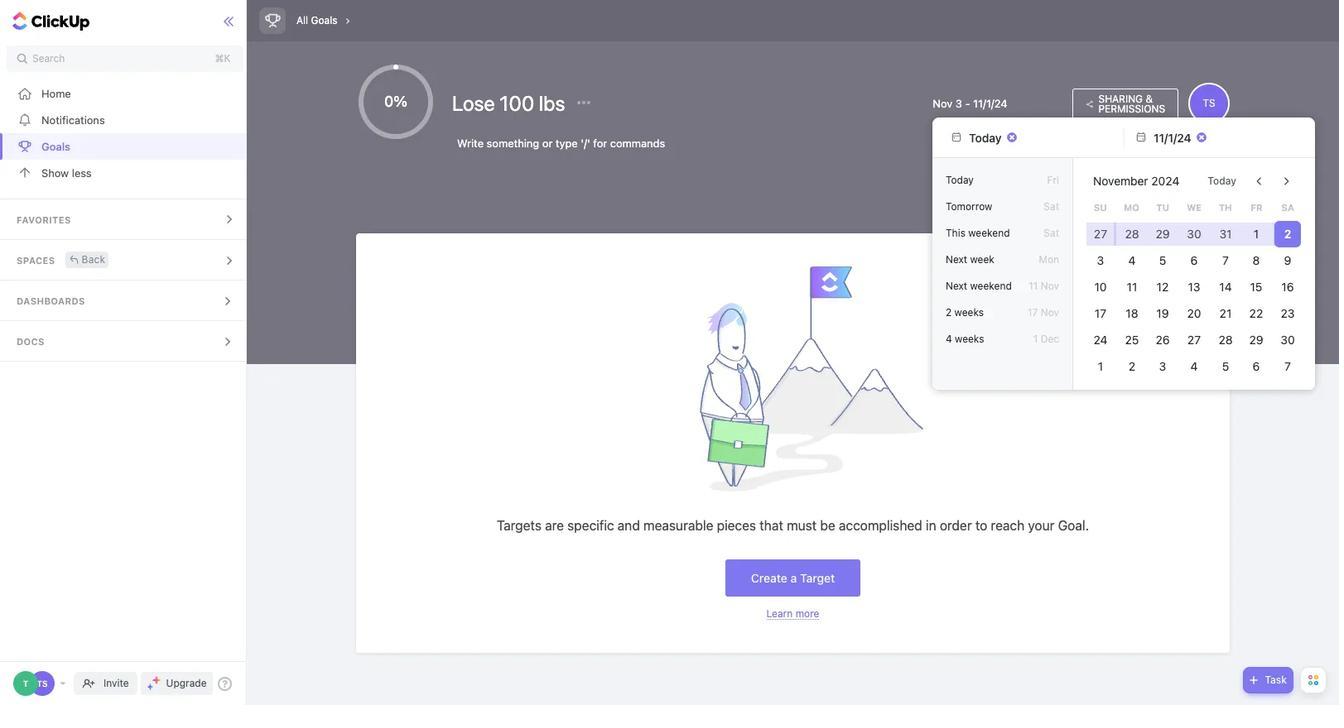 Task type: describe. For each thing, give the bounding box(es) containing it.
23
[[1281, 306, 1295, 321]]

show less
[[41, 166, 92, 179]]

15
[[1251, 280, 1263, 294]]

weeks for 4 weeks
[[955, 333, 984, 345]]

1 vertical spatial 27
[[1188, 333, 1201, 347]]

26
[[1156, 333, 1170, 347]]

8
[[1253, 253, 1261, 268]]

targets are specific and measurable pieces that must be accomplished in order to reach your goal.
[[497, 519, 1089, 533]]

november
[[1093, 174, 1149, 188]]

su
[[1094, 202, 1107, 213]]

back
[[82, 253, 106, 265]]

31
[[1219, 227, 1232, 241]]

less
[[72, 166, 92, 179]]

1 vertical spatial 30
[[1281, 333, 1295, 347]]

⌘k
[[215, 52, 231, 65]]

back link
[[65, 251, 109, 268]]

18
[[1126, 306, 1138, 321]]

13
[[1188, 280, 1201, 294]]

docs
[[17, 336, 45, 347]]

weeks for 2 weeks
[[955, 306, 984, 319]]

sharing & permissions
[[1099, 92, 1166, 115]]

nov 3 - 11/1/24
[[933, 96, 1008, 110]]

Due date text field
[[1154, 130, 1193, 145]]

1 dec
[[1034, 333, 1059, 345]]

weekend for this weekend
[[969, 227, 1010, 239]]

must
[[787, 519, 817, 533]]

16
[[1282, 280, 1294, 294]]

0 vertical spatial 3
[[956, 96, 962, 110]]

this
[[946, 227, 966, 239]]

learn more link
[[767, 608, 820, 621]]

0 horizontal spatial 28
[[1125, 227, 1139, 241]]

20
[[1187, 306, 1201, 321]]

all goals link
[[292, 10, 342, 31]]

home link
[[0, 80, 251, 107]]

learn more
[[767, 608, 820, 621]]

fr
[[1251, 202, 1263, 213]]

and
[[618, 519, 640, 533]]

dashboards
[[17, 296, 85, 306]]

weekend for next weekend
[[970, 280, 1012, 292]]

1 horizontal spatial 5
[[1222, 359, 1229, 374]]

that
[[760, 519, 783, 533]]

lose
[[452, 91, 495, 115]]

25
[[1125, 333, 1139, 347]]

specific
[[568, 519, 614, 533]]

17 for 17
[[1095, 306, 1107, 321]]

measurable
[[644, 519, 714, 533]]

invite
[[104, 678, 129, 690]]

17 nov
[[1028, 306, 1059, 319]]

create a target
[[751, 571, 835, 586]]

0 vertical spatial 1
[[1254, 227, 1260, 241]]

goals link
[[0, 133, 251, 160]]

0 horizontal spatial 4
[[946, 333, 952, 345]]

11 nov
[[1029, 280, 1059, 292]]

learn
[[767, 608, 793, 621]]

2024
[[1152, 174, 1180, 188]]

tomorrow
[[946, 200, 993, 213]]

14
[[1219, 280, 1232, 294]]

accomplished
[[839, 519, 923, 533]]

pieces
[[717, 519, 756, 533]]

1 horizontal spatial 2
[[1129, 359, 1135, 374]]

2 horizontal spatial 4
[[1191, 359, 1198, 374]]

today button
[[1198, 168, 1247, 195]]

nov for next weekend
[[1041, 280, 1059, 292]]

sat for tomorrow
[[1044, 200, 1059, 213]]

are
[[545, 519, 564, 533]]

24
[[1094, 333, 1108, 347]]

upgrade link
[[140, 673, 213, 696]]

-
[[965, 96, 970, 110]]

0 horizontal spatial 30
[[1187, 227, 1202, 241]]

1 horizontal spatial 7
[[1285, 359, 1291, 374]]

9
[[1285, 253, 1292, 268]]

november 2024
[[1093, 174, 1180, 188]]

lose 100 lbs
[[452, 91, 570, 115]]

12
[[1157, 280, 1169, 294]]

1 vertical spatial 6
[[1253, 359, 1261, 374]]

21
[[1220, 306, 1232, 321]]

home
[[41, 87, 71, 100]]

sat for this weekend
[[1044, 227, 1059, 239]]



Task type: vqa. For each thing, say whether or not it's contained in the screenshot.


Task type: locate. For each thing, give the bounding box(es) containing it.
permissions
[[1099, 102, 1166, 115]]

mo
[[1124, 202, 1140, 213]]

1 11 from the left
[[1029, 280, 1038, 292]]

dec
[[1041, 333, 1059, 345]]

all goals
[[297, 14, 338, 27]]

favorites button
[[0, 200, 251, 239]]

17 down 11 nov
[[1028, 306, 1038, 319]]

0 vertical spatial sat
[[1044, 200, 1059, 213]]

6 up 13
[[1191, 253, 1198, 268]]

nov for 2 weeks
[[1041, 306, 1059, 319]]

1
[[1254, 227, 1260, 241], [1034, 333, 1038, 345], [1098, 359, 1103, 374]]

1 up 8
[[1254, 227, 1260, 241]]

2 up 9
[[1285, 227, 1292, 241]]

0 horizontal spatial 3
[[956, 96, 962, 110]]

0 horizontal spatial today
[[946, 174, 974, 186]]

28
[[1125, 227, 1139, 241], [1219, 333, 1233, 347]]

17 up 24
[[1095, 306, 1107, 321]]

sidebar navigation
[[0, 0, 251, 706]]

17 for 17 nov
[[1028, 306, 1038, 319]]

tu
[[1157, 202, 1170, 213]]

more
[[796, 608, 820, 621]]

3 down 26
[[1160, 359, 1167, 374]]

11
[[1029, 280, 1038, 292], [1127, 280, 1137, 294]]

0 vertical spatial 30
[[1187, 227, 1202, 241]]

th
[[1219, 202, 1232, 213]]

1 horizontal spatial 6
[[1253, 359, 1261, 374]]

1 horizontal spatial 4
[[1128, 253, 1136, 268]]

27
[[1094, 227, 1107, 241], [1188, 333, 1201, 347]]

1 vertical spatial 29
[[1250, 333, 1264, 347]]

weeks down 2 weeks
[[955, 333, 984, 345]]

5
[[1160, 253, 1167, 268], [1222, 359, 1229, 374]]

weeks up 4 weeks on the right top of the page
[[955, 306, 984, 319]]

0 vertical spatial 2
[[1285, 227, 1292, 241]]

weekend down week
[[970, 280, 1012, 292]]

1 vertical spatial weekend
[[970, 280, 1012, 292]]

1 down 24
[[1098, 359, 1103, 374]]

0 horizontal spatial 17
[[1028, 306, 1038, 319]]

0 vertical spatial nov
[[933, 96, 953, 110]]

1 horizontal spatial 28
[[1219, 333, 1233, 347]]

2 sat from the top
[[1044, 227, 1059, 239]]

30 down we
[[1187, 227, 1202, 241]]

search
[[32, 52, 65, 65]]

sharing
[[1099, 92, 1143, 105]]

0 vertical spatial 4
[[1128, 253, 1136, 268]]

upgrade
[[166, 678, 207, 690]]

0 horizontal spatial 11
[[1029, 280, 1038, 292]]

nov
[[933, 96, 953, 110], [1041, 280, 1059, 292], [1041, 306, 1059, 319]]

1 horizontal spatial 3
[[1097, 253, 1104, 268]]

0 horizontal spatial 1
[[1034, 333, 1038, 345]]

1 vertical spatial sat
[[1044, 227, 1059, 239]]

3 left -
[[956, 96, 962, 110]]

1 vertical spatial weeks
[[955, 333, 984, 345]]

Start date text field
[[969, 130, 1003, 145]]

mon
[[1039, 253, 1059, 266]]

next for next week
[[946, 253, 968, 266]]

next weekend
[[946, 280, 1012, 292]]

29 down tu at the top of page
[[1156, 227, 1170, 241]]

favorites
[[17, 215, 71, 225]]

0 vertical spatial 6
[[1191, 253, 1198, 268]]

0 horizontal spatial 7
[[1222, 253, 1229, 268]]

1 horizontal spatial 17
[[1095, 306, 1107, 321]]

task
[[1265, 674, 1287, 687]]

1 vertical spatial 5
[[1222, 359, 1229, 374]]

2 vertical spatial 4
[[1191, 359, 1198, 374]]

2 11 from the left
[[1127, 280, 1137, 294]]

6 down "22"
[[1253, 359, 1261, 374]]

sa
[[1282, 202, 1294, 213]]

1 vertical spatial next
[[946, 280, 968, 292]]

today inside button
[[1208, 175, 1237, 187]]

11 for 11
[[1127, 280, 1137, 294]]

1 vertical spatial 3
[[1097, 253, 1104, 268]]

next left week
[[946, 253, 968, 266]]

5 up 12 in the right top of the page
[[1160, 253, 1167, 268]]

10
[[1094, 280, 1107, 294]]

nov down mon
[[1041, 280, 1059, 292]]

weekend up week
[[969, 227, 1010, 239]]

11 up 17 nov at the right of the page
[[1029, 280, 1038, 292]]

4 up 18
[[1128, 253, 1136, 268]]

1 vertical spatial nov
[[1041, 280, 1059, 292]]

2 up 4 weeks on the right top of the page
[[946, 306, 952, 319]]

2 horizontal spatial 1
[[1254, 227, 1260, 241]]

1 horizontal spatial 29
[[1250, 333, 1264, 347]]

1 17 from the left
[[1028, 306, 1038, 319]]

next week
[[946, 253, 995, 266]]

7
[[1222, 253, 1229, 268], [1285, 359, 1291, 374]]

0 vertical spatial 29
[[1156, 227, 1170, 241]]

2 next from the top
[[946, 280, 968, 292]]

1 horizontal spatial 11
[[1127, 280, 1137, 294]]

4 down 2 weeks
[[946, 333, 952, 345]]

29 down "22"
[[1250, 333, 1264, 347]]

your
[[1028, 519, 1055, 533]]

1 horizontal spatial 1
[[1098, 359, 1103, 374]]

next for next weekend
[[946, 280, 968, 292]]

&
[[1146, 92, 1153, 105]]

in
[[926, 519, 937, 533]]

we
[[1187, 202, 1202, 213]]

sat up mon
[[1044, 227, 1059, 239]]

4
[[1128, 253, 1136, 268], [946, 333, 952, 345], [1191, 359, 1198, 374]]

22
[[1250, 306, 1264, 321]]

notifications link
[[0, 107, 251, 133]]

week
[[970, 253, 995, 266]]

1 vertical spatial 1
[[1034, 333, 1038, 345]]

fri
[[1047, 174, 1059, 186]]

targets
[[497, 519, 542, 533]]

2 17 from the left
[[1095, 306, 1107, 321]]

0 vertical spatial 5
[[1160, 253, 1167, 268]]

today up "th"
[[1208, 175, 1237, 187]]

0 horizontal spatial 27
[[1094, 227, 1107, 241]]

1 horizontal spatial today
[[1208, 175, 1237, 187]]

0 vertical spatial weekend
[[969, 227, 1010, 239]]

100
[[500, 91, 534, 115]]

lbs
[[539, 91, 565, 115]]

2 down 25
[[1129, 359, 1135, 374]]

0 horizontal spatial 29
[[1156, 227, 1170, 241]]

11 for 11 nov
[[1029, 280, 1038, 292]]

11 up 18
[[1127, 280, 1137, 294]]

0 horizontal spatial 2
[[946, 306, 952, 319]]

today
[[946, 174, 974, 186], [1208, 175, 1237, 187]]

0 vertical spatial 28
[[1125, 227, 1139, 241]]

0 horizontal spatial 5
[[1160, 253, 1167, 268]]

3 up 10
[[1097, 253, 1104, 268]]

reach
[[991, 519, 1025, 533]]

today up tomorrow
[[946, 174, 974, 186]]

3
[[956, 96, 962, 110], [1097, 253, 1104, 268], [1160, 359, 1167, 374]]

goals
[[41, 140, 70, 153]]

order
[[940, 519, 972, 533]]

2 horizontal spatial 3
[[1160, 359, 1167, 374]]

show
[[41, 166, 69, 179]]

be
[[820, 519, 836, 533]]

2 weeks
[[946, 306, 984, 319]]

1 horizontal spatial 27
[[1188, 333, 1201, 347]]

0 vertical spatial weeks
[[955, 306, 984, 319]]

0 vertical spatial 7
[[1222, 253, 1229, 268]]

next up 2 weeks
[[946, 280, 968, 292]]

7 down 23 in the right of the page
[[1285, 359, 1291, 374]]

6
[[1191, 253, 1198, 268], [1253, 359, 1261, 374]]

to
[[976, 519, 988, 533]]

2 vertical spatial 3
[[1160, 359, 1167, 374]]

19
[[1157, 306, 1169, 321]]

7 up the 14
[[1222, 253, 1229, 268]]

2
[[1285, 227, 1292, 241], [946, 306, 952, 319], [1129, 359, 1135, 374]]

1 next from the top
[[946, 253, 968, 266]]

2 vertical spatial 2
[[1129, 359, 1135, 374]]

0 horizontal spatial 6
[[1191, 253, 1198, 268]]

nov up the dec
[[1041, 306, 1059, 319]]

27 down 20
[[1188, 333, 1201, 347]]

goal.
[[1058, 519, 1089, 533]]

11/1/24
[[973, 96, 1008, 110]]

2 horizontal spatial 2
[[1285, 227, 1292, 241]]

1 sat from the top
[[1044, 200, 1059, 213]]

1 vertical spatial 28
[[1219, 333, 1233, 347]]

4 down 20
[[1191, 359, 1198, 374]]

2 vertical spatial 1
[[1098, 359, 1103, 374]]

29
[[1156, 227, 1170, 241], [1250, 333, 1264, 347]]

next
[[946, 253, 968, 266], [946, 280, 968, 292]]

30 down 23 in the right of the page
[[1281, 333, 1295, 347]]

0 vertical spatial next
[[946, 253, 968, 266]]

weekend
[[969, 227, 1010, 239], [970, 280, 1012, 292]]

1 vertical spatial 4
[[946, 333, 952, 345]]

1 left the dec
[[1034, 333, 1038, 345]]

28 down mo
[[1125, 227, 1139, 241]]

this weekend
[[946, 227, 1010, 239]]

nov left -
[[933, 96, 953, 110]]

28 down 21
[[1219, 333, 1233, 347]]

0 vertical spatial 27
[[1094, 227, 1107, 241]]

1 vertical spatial 7
[[1285, 359, 1291, 374]]

sat down 'fri'
[[1044, 200, 1059, 213]]

notifications
[[41, 113, 105, 126]]

2 vertical spatial nov
[[1041, 306, 1059, 319]]

5 down 21
[[1222, 359, 1229, 374]]

27 down su
[[1094, 227, 1107, 241]]

17
[[1028, 306, 1038, 319], [1095, 306, 1107, 321]]

1 horizontal spatial 30
[[1281, 333, 1295, 347]]

1 vertical spatial 2
[[946, 306, 952, 319]]

4 weeks
[[946, 333, 984, 345]]



